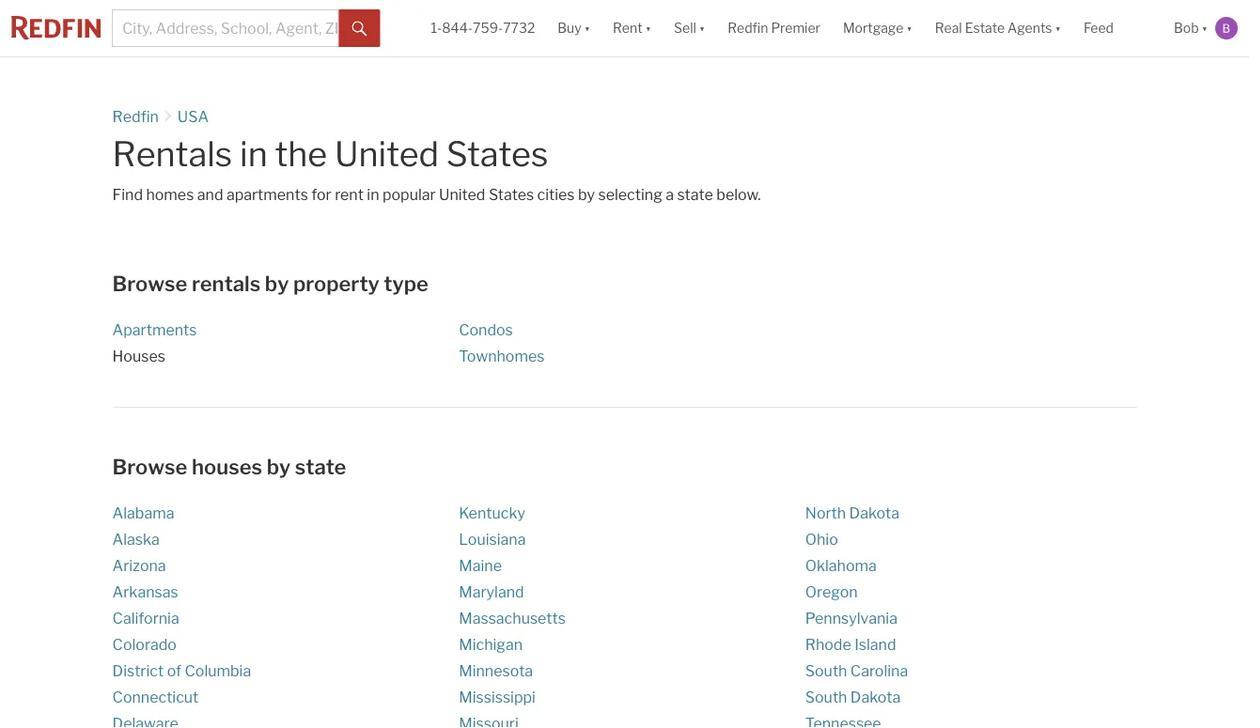 Task type: vqa. For each thing, say whether or not it's contained in the screenshot.
'844-'
yes



Task type: describe. For each thing, give the bounding box(es) containing it.
1-
[[431, 20, 442, 36]]

buy ▾ button
[[558, 0, 590, 56]]

north dakota ohio oklahoma oregon pennsylvania rhode island south carolina south dakota
[[805, 504, 908, 706]]

▾ for mortgage ▾
[[906, 20, 912, 36]]

by for browse houses by state
[[267, 454, 291, 480]]

buy ▾
[[558, 20, 590, 36]]

apartments
[[112, 320, 197, 339]]

browse for browse houses by state
[[112, 454, 187, 480]]

redfin for redfin premier
[[728, 20, 768, 36]]

pennsylvania link
[[805, 609, 897, 627]]

maryland
[[459, 583, 524, 601]]

browse houses by state
[[112, 454, 346, 480]]

district of columbia link
[[112, 662, 251, 680]]

▾ inside real estate agents ▾ link
[[1055, 20, 1061, 36]]

0 vertical spatial in
[[240, 133, 268, 174]]

condos
[[459, 320, 513, 339]]

agents
[[1008, 20, 1052, 36]]

844-
[[442, 20, 473, 36]]

1 south from the top
[[805, 662, 847, 680]]

7732
[[503, 20, 535, 36]]

michigan link
[[459, 635, 523, 654]]

ohio link
[[805, 530, 838, 548]]

apartments link
[[112, 320, 197, 339]]

california link
[[112, 609, 179, 627]]

1-844-759-7732
[[431, 20, 535, 36]]

colorado link
[[112, 635, 177, 654]]

maine link
[[459, 556, 502, 575]]

selecting
[[598, 186, 662, 204]]

browse rentals by property type
[[112, 271, 428, 296]]

1 vertical spatial united
[[439, 186, 485, 204]]

island
[[854, 635, 896, 654]]

michigan
[[459, 635, 523, 654]]

for
[[311, 186, 331, 204]]

cities
[[537, 186, 575, 204]]

oregon link
[[805, 583, 858, 601]]

0 vertical spatial united
[[335, 133, 439, 174]]

1 vertical spatial states
[[489, 186, 534, 204]]

columbia
[[185, 662, 251, 680]]

kentucky louisiana maine maryland massachusetts michigan minnesota mississippi
[[459, 504, 566, 706]]

south dakota link
[[805, 688, 901, 706]]

alabama alaska arizona arkansas california colorado district of columbia connecticut
[[112, 504, 251, 706]]

rent
[[613, 20, 642, 36]]

browse for browse rentals by property type
[[112, 271, 187, 296]]

sell ▾
[[674, 20, 705, 36]]

oklahoma
[[805, 556, 877, 575]]

a
[[666, 186, 674, 204]]

alaska link
[[112, 530, 160, 548]]

houses
[[192, 454, 262, 480]]

carolina
[[850, 662, 908, 680]]

south carolina link
[[805, 662, 908, 680]]

find
[[112, 186, 143, 204]]

rhode
[[805, 635, 851, 654]]

minnesota
[[459, 662, 533, 680]]

by for browse rentals by property type
[[265, 271, 289, 296]]

ohio
[[805, 530, 838, 548]]

condos link
[[459, 320, 513, 339]]

real
[[935, 20, 962, 36]]

bob
[[1174, 20, 1199, 36]]

townhomes link
[[459, 347, 545, 365]]

maine
[[459, 556, 502, 575]]

property
[[293, 271, 379, 296]]

buy ▾ button
[[546, 0, 602, 56]]

kentucky link
[[459, 504, 525, 522]]

rent ▾
[[613, 20, 651, 36]]

of
[[167, 662, 181, 680]]

colorado
[[112, 635, 177, 654]]

arizona
[[112, 556, 166, 575]]

alabama
[[112, 504, 174, 522]]

massachusetts
[[459, 609, 566, 627]]

▾ for rent ▾
[[645, 20, 651, 36]]

redfin for redfin
[[112, 107, 159, 125]]

0 vertical spatial by
[[578, 186, 595, 204]]

2 south from the top
[[805, 688, 847, 706]]

estate
[[965, 20, 1005, 36]]



Task type: locate. For each thing, give the bounding box(es) containing it.
redfin
[[728, 20, 768, 36], [112, 107, 159, 125]]

feed button
[[1072, 0, 1163, 56]]

City, Address, School, Agent, ZIP search field
[[112, 9, 339, 47]]

0 vertical spatial states
[[446, 133, 548, 174]]

condos townhomes
[[459, 320, 545, 365]]

state right a
[[677, 186, 713, 204]]

dakota down carolina in the bottom of the page
[[850, 688, 901, 706]]

▾ for bob ▾
[[1202, 20, 1208, 36]]

mississippi
[[459, 688, 536, 706]]

1 vertical spatial browse
[[112, 454, 187, 480]]

north dakota link
[[805, 504, 899, 522]]

louisiana link
[[459, 530, 526, 548]]

▾ inside mortgage ▾ dropdown button
[[906, 20, 912, 36]]

type
[[384, 271, 428, 296]]

sell
[[674, 20, 696, 36]]

0 horizontal spatial state
[[295, 454, 346, 480]]

townhomes
[[459, 347, 545, 365]]

6 ▾ from the left
[[1202, 20, 1208, 36]]

759-
[[473, 20, 503, 36]]

alabama link
[[112, 504, 174, 522]]

below.
[[716, 186, 761, 204]]

redfin left premier at the right top of the page
[[728, 20, 768, 36]]

▾ right agents on the right top of the page
[[1055, 20, 1061, 36]]

states left cities
[[489, 186, 534, 204]]

mississippi link
[[459, 688, 536, 706]]

0 vertical spatial south
[[805, 662, 847, 680]]

states up cities
[[446, 133, 548, 174]]

redfin up rentals
[[112, 107, 159, 125]]

kentucky
[[459, 504, 525, 522]]

maryland link
[[459, 583, 524, 601]]

2 ▾ from the left
[[645, 20, 651, 36]]

1 horizontal spatial state
[[677, 186, 713, 204]]

north
[[805, 504, 846, 522]]

1 vertical spatial south
[[805, 688, 847, 706]]

0 vertical spatial redfin
[[728, 20, 768, 36]]

1 horizontal spatial redfin
[[728, 20, 768, 36]]

the
[[275, 133, 327, 174]]

3 ▾ from the left
[[699, 20, 705, 36]]

redfin premier
[[728, 20, 820, 36]]

usa link
[[177, 107, 209, 125]]

1 vertical spatial state
[[295, 454, 346, 480]]

arizona link
[[112, 556, 166, 575]]

rent ▾ button
[[613, 0, 651, 56]]

sell ▾ button
[[663, 0, 716, 56]]

south down south carolina link
[[805, 688, 847, 706]]

rentals
[[192, 271, 261, 296]]

rent
[[335, 186, 364, 204]]

0 vertical spatial dakota
[[849, 504, 899, 522]]

▾ right mortgage at the right top
[[906, 20, 912, 36]]

by right the houses
[[267, 454, 291, 480]]

▾ right bob
[[1202, 20, 1208, 36]]

mortgage
[[843, 20, 903, 36]]

connecticut link
[[112, 688, 199, 706]]

state
[[677, 186, 713, 204], [295, 454, 346, 480]]

rent ▾ button
[[602, 0, 663, 56]]

south
[[805, 662, 847, 680], [805, 688, 847, 706]]

oregon
[[805, 583, 858, 601]]

▾ for buy ▾
[[584, 20, 590, 36]]

1 ▾ from the left
[[584, 20, 590, 36]]

by right 'rentals' at the left top of the page
[[265, 271, 289, 296]]

1 horizontal spatial in
[[367, 186, 379, 204]]

submit search image
[[352, 21, 367, 36]]

homes
[[146, 186, 194, 204]]

4 ▾ from the left
[[906, 20, 912, 36]]

▾ for sell ▾
[[699, 20, 705, 36]]

states
[[446, 133, 548, 174], [489, 186, 534, 204]]

1 browse from the top
[[112, 271, 187, 296]]

real estate agents ▾ link
[[935, 0, 1061, 56]]

houses
[[112, 347, 165, 365]]

united up popular
[[335, 133, 439, 174]]

1 vertical spatial redfin
[[112, 107, 159, 125]]

5 ▾ from the left
[[1055, 20, 1061, 36]]

▾ inside buy ▾ dropdown button
[[584, 20, 590, 36]]

1 vertical spatial by
[[265, 271, 289, 296]]

redfin inside 'button'
[[728, 20, 768, 36]]

state right the houses
[[295, 454, 346, 480]]

usa
[[177, 107, 209, 125]]

premier
[[771, 20, 820, 36]]

▾ inside rent ▾ dropdown button
[[645, 20, 651, 36]]

real estate agents ▾
[[935, 20, 1061, 36]]

mortgage ▾ button
[[843, 0, 912, 56]]

minnesota link
[[459, 662, 533, 680]]

massachusetts link
[[459, 609, 566, 627]]

buy
[[558, 20, 581, 36]]

mortgage ▾
[[843, 20, 912, 36]]

0 horizontal spatial in
[[240, 133, 268, 174]]

▾ inside sell ▾ dropdown button
[[699, 20, 705, 36]]

2 browse from the top
[[112, 454, 187, 480]]

in right rent
[[367, 186, 379, 204]]

in up apartments
[[240, 133, 268, 174]]

rentals
[[112, 133, 232, 174]]

oklahoma link
[[805, 556, 877, 575]]

browse
[[112, 271, 187, 296], [112, 454, 187, 480]]

connecticut
[[112, 688, 199, 706]]

sell ▾ button
[[674, 0, 705, 56]]

dakota
[[849, 504, 899, 522], [850, 688, 901, 706]]

▾ right buy
[[584, 20, 590, 36]]

rhode island link
[[805, 635, 896, 654]]

browse up apartments "link"
[[112, 271, 187, 296]]

▾ right rent
[[645, 20, 651, 36]]

arkansas link
[[112, 583, 178, 601]]

0 vertical spatial state
[[677, 186, 713, 204]]

mortgage ▾ button
[[832, 0, 924, 56]]

0 vertical spatial browse
[[112, 271, 187, 296]]

1 vertical spatial in
[[367, 186, 379, 204]]

▾ right the sell
[[699, 20, 705, 36]]

south down the rhode
[[805, 662, 847, 680]]

california
[[112, 609, 179, 627]]

by right cities
[[578, 186, 595, 204]]

louisiana
[[459, 530, 526, 548]]

user photo image
[[1215, 17, 1238, 39]]

2 vertical spatial by
[[267, 454, 291, 480]]

united
[[335, 133, 439, 174], [439, 186, 485, 204]]

in
[[240, 133, 268, 174], [367, 186, 379, 204]]

browse up alabama
[[112, 454, 187, 480]]

pennsylvania
[[805, 609, 897, 627]]

by
[[578, 186, 595, 204], [265, 271, 289, 296], [267, 454, 291, 480]]

alaska
[[112, 530, 160, 548]]

1 vertical spatial dakota
[[850, 688, 901, 706]]

united right popular
[[439, 186, 485, 204]]

real estate agents ▾ button
[[924, 0, 1072, 56]]

find homes and apartments for rent in popular united states cities by selecting a state below.
[[112, 186, 761, 204]]

dakota right north
[[849, 504, 899, 522]]

feed
[[1084, 20, 1114, 36]]

redfin link
[[112, 107, 159, 125]]

▾
[[584, 20, 590, 36], [645, 20, 651, 36], [699, 20, 705, 36], [906, 20, 912, 36], [1055, 20, 1061, 36], [1202, 20, 1208, 36]]

district
[[112, 662, 164, 680]]

and
[[197, 186, 223, 204]]

rentals in the united states
[[112, 133, 548, 174]]

apartments houses
[[112, 320, 197, 365]]

1-844-759-7732 link
[[431, 20, 535, 36]]

0 horizontal spatial redfin
[[112, 107, 159, 125]]



